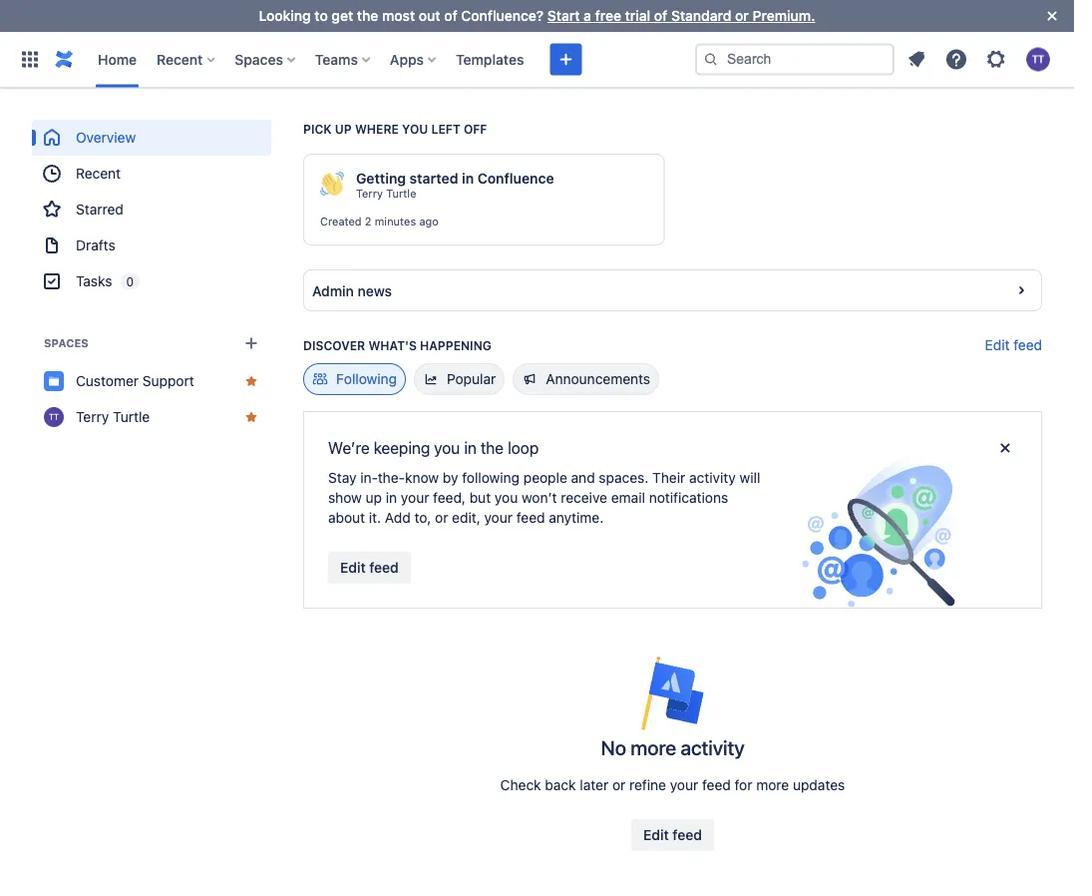 Task type: describe. For each thing, give the bounding box(es) containing it.
standard
[[672, 7, 732, 24]]

1 vertical spatial edit feed
[[340, 559, 399, 576]]

keeping
[[374, 439, 430, 458]]

you inside stay in-the-know by following people and spaces. their activity will show up in your feed, but you won't receive email notifications about it. add to, or edit, your feed anytime.
[[495, 490, 518, 506]]

won't
[[522, 490, 557, 506]]

drafts
[[76, 237, 115, 253]]

feed for edit feed button to the top
[[1014, 337, 1043, 353]]

discover what's happening
[[303, 338, 492, 352]]

apps
[[390, 51, 424, 67]]

customer support
[[76, 373, 194, 389]]

start a free trial of standard or premium. link
[[548, 7, 816, 24]]

terry turtle inside "link"
[[76, 409, 150, 425]]

0 vertical spatial up
[[335, 122, 352, 136]]

recent inside "link"
[[76, 165, 121, 182]]

updates
[[793, 777, 846, 793]]

email
[[612, 490, 646, 506]]

1 vertical spatial in
[[464, 439, 477, 458]]

start
[[548, 7, 580, 24]]

feed inside stay in-the-know by following people and spaces. their activity will show up in your feed, but you won't receive email notifications about it. add to, or edit, your feed anytime.
[[517, 509, 545, 526]]

0 horizontal spatial more
[[631, 736, 677, 759]]

edit,
[[452, 509, 481, 526]]

following
[[462, 470, 520, 486]]

anytime.
[[549, 509, 604, 526]]

overview link
[[32, 120, 271, 156]]

0 vertical spatial in
[[462, 170, 474, 187]]

support
[[143, 373, 194, 389]]

created 2 minutes ago
[[320, 215, 439, 228]]

admin
[[312, 282, 354, 299]]

apps button
[[384, 43, 444, 75]]

spaces.
[[599, 470, 649, 486]]

receive
[[561, 490, 608, 506]]

looking to get the most out of confluence? start a free trial of standard or premium.
[[259, 7, 816, 24]]

2 vertical spatial edit
[[644, 827, 669, 843]]

news
[[358, 282, 392, 299]]

1 vertical spatial spaces
[[44, 337, 89, 350]]

get
[[332, 7, 353, 24]]

add
[[385, 509, 411, 526]]

show
[[328, 490, 362, 506]]

about
[[328, 509, 365, 526]]

notification icon image
[[905, 47, 929, 71]]

or inside stay in-the-know by following people and spaces. their activity will show up in your feed, but you won't receive email notifications about it. add to, or edit, your feed anytime.
[[435, 509, 448, 526]]

minutes
[[375, 215, 416, 228]]

tasks
[[76, 273, 112, 289]]

banner containing home
[[0, 31, 1075, 88]]

admin news button
[[304, 270, 1042, 310]]

feed for the middle edit feed button
[[370, 559, 399, 576]]

in inside stay in-the-know by following people and spaces. their activity will show up in your feed, but you won't receive email notifications about it. add to, or edit, your feed anytime.
[[386, 490, 397, 506]]

no
[[601, 736, 627, 759]]

2
[[365, 215, 372, 228]]

0 vertical spatial edit feed
[[986, 337, 1043, 353]]

their
[[653, 470, 686, 486]]

up inside stay in-the-know by following people and spaces. their activity will show up in your feed, but you won't receive email notifications about it. add to, or edit, your feed anytime.
[[366, 490, 382, 506]]

stay in-the-know by following people and spaces. their activity will show up in your feed, but you won't receive email notifications about it. add to, or edit, your feed anytime.
[[328, 470, 761, 526]]

notifications
[[649, 490, 729, 506]]

unstar this space image for terry turtle
[[244, 409, 259, 425]]

feed,
[[433, 490, 466, 506]]

:wave: image
[[320, 172, 344, 196]]

premium.
[[753, 7, 816, 24]]

0 vertical spatial your
[[401, 490, 430, 506]]

discover
[[303, 338, 365, 352]]

close image
[[1041, 4, 1065, 28]]

happening
[[420, 338, 492, 352]]

announcements
[[546, 371, 651, 387]]

1 vertical spatial edit feed button
[[328, 552, 411, 584]]

started
[[410, 170, 459, 187]]

1 horizontal spatial edit feed button
[[632, 819, 714, 851]]

starred link
[[32, 192, 271, 228]]

to,
[[415, 509, 431, 526]]

by
[[443, 470, 459, 486]]

group containing overview
[[32, 120, 271, 299]]

close message box image
[[994, 436, 1018, 460]]

starred
[[76, 201, 124, 218]]

announcements button
[[513, 363, 660, 395]]

later
[[580, 777, 609, 793]]

0 vertical spatial turtle
[[386, 187, 417, 200]]

most
[[382, 7, 415, 24]]

1 horizontal spatial your
[[485, 509, 513, 526]]

admin news
[[312, 282, 392, 299]]

refine
[[630, 777, 667, 793]]

getting
[[356, 170, 406, 187]]

and
[[571, 470, 595, 486]]

1 vertical spatial terry
[[76, 409, 109, 425]]

we're
[[328, 439, 370, 458]]

search image
[[704, 51, 720, 67]]

ago
[[420, 215, 439, 228]]

getting started in confluence
[[356, 170, 555, 187]]

recent link
[[32, 156, 271, 192]]

where
[[355, 122, 399, 136]]



Task type: locate. For each thing, give the bounding box(es) containing it.
popular
[[447, 371, 496, 387]]

unstar this space image for customer support
[[244, 373, 259, 389]]

more
[[631, 736, 677, 759], [757, 777, 790, 793]]

more right the "for"
[[757, 777, 790, 793]]

0 horizontal spatial up
[[335, 122, 352, 136]]

0 horizontal spatial edit
[[340, 559, 366, 576]]

spaces button
[[229, 43, 303, 75]]

pick
[[303, 122, 332, 136]]

free
[[595, 7, 622, 24]]

teams
[[315, 51, 358, 67]]

terry
[[356, 187, 383, 200], [76, 409, 109, 425]]

in-
[[361, 470, 378, 486]]

terry turtle link
[[356, 187, 417, 201], [32, 399, 271, 435]]

off
[[464, 122, 487, 136]]

1 of from the left
[[444, 7, 458, 24]]

0 vertical spatial terry turtle link
[[356, 187, 417, 201]]

2 unstar this space image from the top
[[244, 409, 259, 425]]

1 vertical spatial up
[[366, 490, 382, 506]]

spaces down looking
[[235, 51, 283, 67]]

confluence
[[478, 170, 555, 187]]

1 vertical spatial activity
[[681, 736, 745, 759]]

1 vertical spatial the
[[481, 439, 504, 458]]

recent inside dropdown button
[[157, 51, 203, 67]]

you left left
[[402, 122, 428, 136]]

edit feed
[[986, 337, 1043, 353], [340, 559, 399, 576], [644, 827, 702, 843]]

the right get
[[357, 7, 379, 24]]

back
[[545, 777, 576, 793]]

what's
[[369, 338, 417, 352]]

1 horizontal spatial terry turtle link
[[356, 187, 417, 201]]

1 vertical spatial more
[[757, 777, 790, 793]]

in up following
[[464, 439, 477, 458]]

following button
[[303, 363, 406, 395]]

0 vertical spatial or
[[736, 7, 749, 24]]

2 horizontal spatial your
[[670, 777, 699, 793]]

looking
[[259, 7, 311, 24]]

or right later at the bottom of the page
[[613, 777, 626, 793]]

1 vertical spatial terry turtle link
[[32, 399, 271, 435]]

2 vertical spatial in
[[386, 490, 397, 506]]

overview
[[76, 129, 136, 146]]

1 horizontal spatial terry turtle
[[356, 187, 417, 200]]

check
[[501, 777, 542, 793]]

terry turtle down getting
[[356, 187, 417, 200]]

pick up where you left off
[[303, 122, 487, 136]]

0 horizontal spatial or
[[435, 509, 448, 526]]

unstar this space image inside terry turtle "link"
[[244, 409, 259, 425]]

your down know
[[401, 490, 430, 506]]

recent
[[157, 51, 203, 67], [76, 165, 121, 182]]

check back later or refine your feed for more updates
[[501, 777, 846, 793]]

or right standard
[[736, 7, 749, 24]]

1 vertical spatial or
[[435, 509, 448, 526]]

teams button
[[309, 43, 378, 75]]

feed
[[1014, 337, 1043, 353], [517, 509, 545, 526], [370, 559, 399, 576], [703, 777, 731, 793], [673, 827, 702, 843]]

0 horizontal spatial the
[[357, 7, 379, 24]]

spaces
[[235, 51, 283, 67], [44, 337, 89, 350]]

or right to,
[[435, 509, 448, 526]]

0 vertical spatial you
[[402, 122, 428, 136]]

2 of from the left
[[655, 7, 668, 24]]

terry turtle link up created 2 minutes ago
[[356, 187, 417, 201]]

terry down customer
[[76, 409, 109, 425]]

recent button
[[151, 43, 223, 75]]

1 vertical spatial terry turtle
[[76, 409, 150, 425]]

1 vertical spatial recent
[[76, 165, 121, 182]]

loop
[[508, 439, 539, 458]]

up right pick
[[335, 122, 352, 136]]

spaces inside popup button
[[235, 51, 283, 67]]

0 horizontal spatial spaces
[[44, 337, 89, 350]]

activity inside stay in-the-know by following people and spaces. their activity will show up in your feed, but you won't receive email notifications about it. add to, or edit, your feed anytime.
[[690, 470, 736, 486]]

1 horizontal spatial of
[[655, 7, 668, 24]]

no more activity
[[601, 736, 745, 759]]

recent right home
[[157, 51, 203, 67]]

of
[[444, 7, 458, 24], [655, 7, 668, 24]]

customer support link
[[32, 363, 271, 399]]

2 horizontal spatial edit feed
[[986, 337, 1043, 353]]

the
[[357, 7, 379, 24], [481, 439, 504, 458]]

0 horizontal spatial terry turtle link
[[32, 399, 271, 435]]

1 vertical spatial turtle
[[113, 409, 150, 425]]

1 horizontal spatial turtle
[[386, 187, 417, 200]]

0 horizontal spatial of
[[444, 7, 458, 24]]

2 vertical spatial edit feed
[[644, 827, 702, 843]]

your down but
[[485, 509, 513, 526]]

2 horizontal spatial edit
[[986, 337, 1010, 353]]

know
[[405, 470, 439, 486]]

0 vertical spatial edit feed button
[[986, 335, 1043, 355]]

people
[[524, 470, 568, 486]]

home
[[98, 51, 137, 67]]

you up by on the left bottom of the page
[[434, 439, 460, 458]]

2 horizontal spatial edit feed button
[[986, 335, 1043, 355]]

of right 'out'
[[444, 7, 458, 24]]

we're keeping you in the loop
[[328, 439, 539, 458]]

activity up notifications on the right of the page
[[690, 470, 736, 486]]

confluence image
[[52, 47, 76, 71], [52, 47, 76, 71]]

1 horizontal spatial edit
[[644, 827, 669, 843]]

stay
[[328, 470, 357, 486]]

will
[[740, 470, 761, 486]]

1 horizontal spatial more
[[757, 777, 790, 793]]

2 vertical spatial you
[[495, 490, 518, 506]]

unstar this space image inside customer support link
[[244, 373, 259, 389]]

in down the the-
[[386, 490, 397, 506]]

turtle down customer support
[[113, 409, 150, 425]]

terry turtle down customer
[[76, 409, 150, 425]]

of right "trial"
[[655, 7, 668, 24]]

1 horizontal spatial terry
[[356, 187, 383, 200]]

terry down getting
[[356, 187, 383, 200]]

2 horizontal spatial you
[[495, 490, 518, 506]]

your
[[401, 490, 430, 506], [485, 509, 513, 526], [670, 777, 699, 793]]

popular button
[[414, 363, 505, 395]]

0 vertical spatial spaces
[[235, 51, 283, 67]]

2 vertical spatial or
[[613, 777, 626, 793]]

turtle down getting
[[386, 187, 417, 200]]

create image
[[554, 47, 578, 71]]

0 horizontal spatial terry
[[76, 409, 109, 425]]

edit feed button
[[986, 335, 1043, 355], [328, 552, 411, 584], [632, 819, 714, 851]]

for
[[735, 777, 753, 793]]

following
[[336, 371, 397, 387]]

templates link
[[450, 43, 530, 75]]

global element
[[12, 31, 692, 87]]

recent up starred
[[76, 165, 121, 182]]

left
[[432, 122, 461, 136]]

appswitcher icon image
[[18, 47, 42, 71]]

banner
[[0, 31, 1075, 88]]

the-
[[378, 470, 405, 486]]

1 horizontal spatial spaces
[[235, 51, 283, 67]]

feed for edit feed button to the middle
[[673, 827, 702, 843]]

2 vertical spatial your
[[670, 777, 699, 793]]

more up refine
[[631, 736, 677, 759]]

1 horizontal spatial the
[[481, 439, 504, 458]]

up
[[335, 122, 352, 136], [366, 490, 382, 506]]

the up following
[[481, 439, 504, 458]]

1 horizontal spatial recent
[[157, 51, 203, 67]]

0 horizontal spatial edit feed button
[[328, 552, 411, 584]]

0 vertical spatial unstar this space image
[[244, 373, 259, 389]]

1 vertical spatial unstar this space image
[[244, 409, 259, 425]]

1 vertical spatial edit
[[340, 559, 366, 576]]

help icon image
[[945, 47, 969, 71]]

0 vertical spatial edit
[[986, 337, 1010, 353]]

customer
[[76, 373, 139, 389]]

0 vertical spatial recent
[[157, 51, 203, 67]]

activity
[[690, 470, 736, 486], [681, 736, 745, 759]]

create a space image
[[240, 331, 263, 355]]

0 horizontal spatial edit feed
[[340, 559, 399, 576]]

group
[[32, 120, 271, 299]]

edit
[[986, 337, 1010, 353], [340, 559, 366, 576], [644, 827, 669, 843]]

0 horizontal spatial you
[[402, 122, 428, 136]]

1 vertical spatial you
[[434, 439, 460, 458]]

unstar this space image
[[244, 373, 259, 389], [244, 409, 259, 425]]

:wave: image
[[320, 172, 344, 196]]

settings icon image
[[985, 47, 1009, 71]]

your right refine
[[670, 777, 699, 793]]

out
[[419, 7, 441, 24]]

0 horizontal spatial terry turtle
[[76, 409, 150, 425]]

0 horizontal spatial recent
[[76, 165, 121, 182]]

or
[[736, 7, 749, 24], [435, 509, 448, 526], [613, 777, 626, 793]]

activity up the "for"
[[681, 736, 745, 759]]

0 vertical spatial more
[[631, 736, 677, 759]]

0 horizontal spatial your
[[401, 490, 430, 506]]

drafts link
[[32, 228, 271, 263]]

0
[[126, 274, 134, 288]]

Search field
[[696, 43, 895, 75]]

0 horizontal spatial turtle
[[113, 409, 150, 425]]

up up it. in the left bottom of the page
[[366, 490, 382, 506]]

in right started
[[462, 170, 474, 187]]

you down following
[[495, 490, 518, 506]]

spaces up customer
[[44, 337, 89, 350]]

2 vertical spatial edit feed button
[[632, 819, 714, 851]]

1 horizontal spatial edit feed
[[644, 827, 702, 843]]

0 vertical spatial terry
[[356, 187, 383, 200]]

templates
[[456, 51, 524, 67]]

your profile and preferences image
[[1027, 47, 1051, 71]]

1 unstar this space image from the top
[[244, 373, 259, 389]]

turtle
[[386, 187, 417, 200], [113, 409, 150, 425]]

trial
[[625, 7, 651, 24]]

confluence?
[[461, 7, 544, 24]]

0 vertical spatial terry turtle
[[356, 187, 417, 200]]

1 horizontal spatial or
[[613, 777, 626, 793]]

home link
[[92, 43, 143, 75]]

1 vertical spatial your
[[485, 509, 513, 526]]

0 vertical spatial the
[[357, 7, 379, 24]]

it.
[[369, 509, 381, 526]]

1 horizontal spatial you
[[434, 439, 460, 458]]

2 horizontal spatial or
[[736, 7, 749, 24]]

1 horizontal spatial up
[[366, 490, 382, 506]]

terry turtle link down customer support
[[32, 399, 271, 435]]

created
[[320, 215, 362, 228]]

terry turtle
[[356, 187, 417, 200], [76, 409, 150, 425]]

in
[[462, 170, 474, 187], [464, 439, 477, 458], [386, 490, 397, 506]]

a
[[584, 7, 592, 24]]

but
[[470, 490, 491, 506]]

0 vertical spatial activity
[[690, 470, 736, 486]]



Task type: vqa. For each thing, say whether or not it's contained in the screenshot.
(P1374)
no



